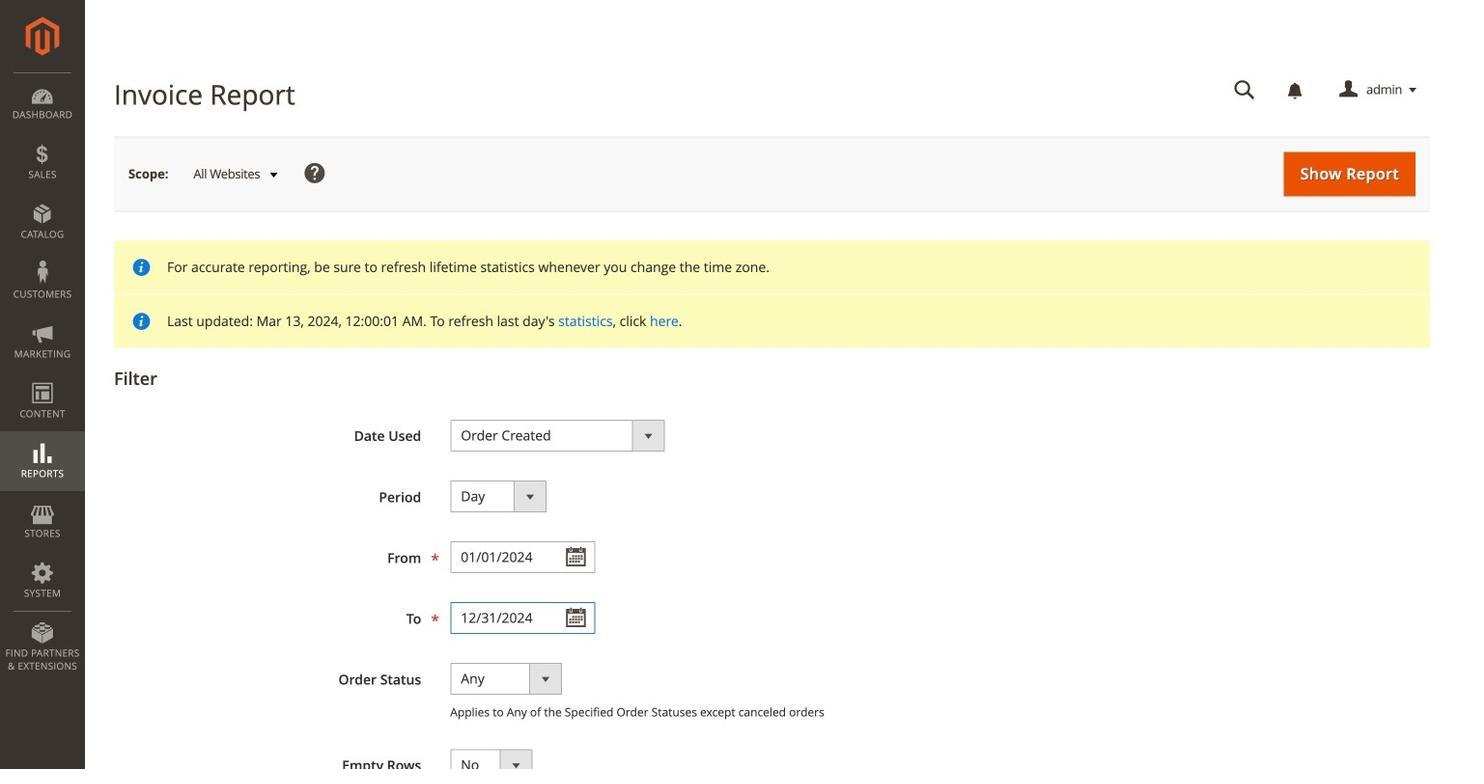 Task type: locate. For each thing, give the bounding box(es) containing it.
menu bar
[[0, 72, 85, 683]]

None text field
[[450, 542, 595, 574], [450, 603, 595, 635], [450, 542, 595, 574], [450, 603, 595, 635]]

None text field
[[1221, 73, 1269, 107]]



Task type: describe. For each thing, give the bounding box(es) containing it.
magento admin panel image
[[26, 16, 59, 56]]



Task type: vqa. For each thing, say whether or not it's contained in the screenshot.
text field
yes



